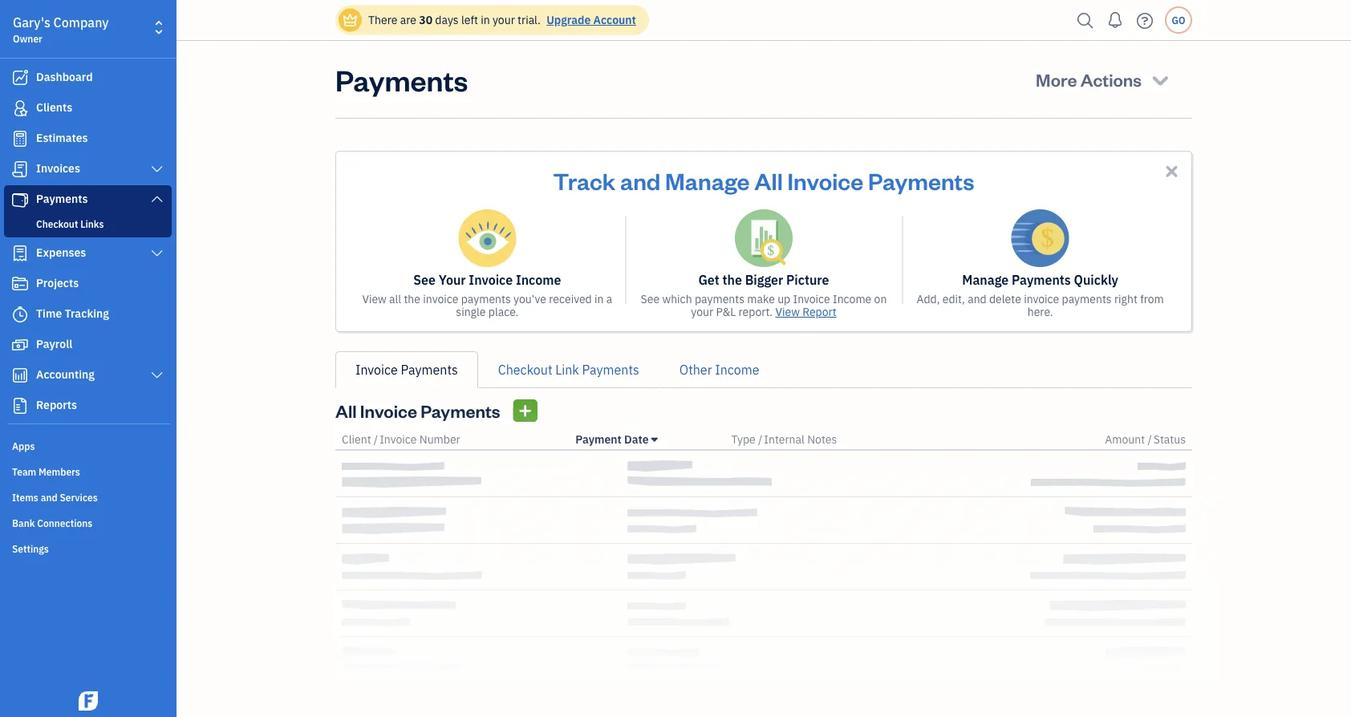 Task type: describe. For each thing, give the bounding box(es) containing it.
single
[[456, 305, 486, 319]]

manage payments quickly image
[[1012, 209, 1070, 267]]

see for which
[[641, 292, 660, 307]]

days
[[435, 12, 459, 27]]

estimates
[[36, 130, 88, 145]]

in inside see your invoice income view all the invoice payments you've received in a single place.
[[595, 292, 604, 307]]

date
[[624, 432, 649, 447]]

accounting link
[[4, 361, 172, 390]]

accounting
[[36, 367, 95, 382]]

go button
[[1165, 6, 1193, 34]]

from
[[1141, 292, 1164, 307]]

go to help image
[[1132, 8, 1158, 33]]

upgrade account link
[[543, 12, 636, 27]]

payments for income
[[461, 292, 511, 307]]

up
[[778, 292, 791, 307]]

here.
[[1028, 305, 1053, 319]]

checkout links
[[36, 218, 104, 230]]

the inside see your invoice income view all the invoice payments you've received in a single place.
[[404, 292, 421, 307]]

gary's company owner
[[13, 14, 109, 45]]

bank connections link
[[4, 510, 172, 535]]

0 horizontal spatial manage
[[665, 165, 750, 195]]

payments for add,
[[1062, 292, 1112, 307]]

quickly
[[1074, 272, 1119, 289]]

your inside see which payments make up invoice income on your p&l report.
[[691, 305, 714, 319]]

time tracking
[[36, 306, 109, 321]]

your
[[439, 272, 466, 289]]

team members
[[12, 465, 80, 478]]

which
[[662, 292, 692, 307]]

number
[[420, 432, 460, 447]]

right
[[1115, 292, 1138, 307]]

received
[[549, 292, 592, 307]]

payments inside manage payments quickly add, edit, and delete invoice payments right from here.
[[1012, 272, 1071, 289]]

client / invoice number
[[342, 432, 460, 447]]

apps
[[12, 440, 35, 453]]

0 vertical spatial all
[[755, 165, 783, 195]]

report.
[[739, 305, 773, 319]]

there are 30 days left in your trial. upgrade account
[[368, 12, 636, 27]]

project image
[[10, 276, 30, 292]]

view inside see your invoice income view all the invoice payments you've received in a single place.
[[362, 292, 387, 307]]

more actions button
[[1022, 60, 1186, 99]]

a
[[607, 292, 613, 307]]

other income link
[[660, 352, 780, 388]]

invoice inside see your invoice income view all the invoice payments you've received in a single place.
[[469, 272, 513, 289]]

payroll link
[[4, 331, 172, 360]]

client image
[[10, 100, 30, 116]]

link
[[556, 362, 579, 378]]

you've
[[514, 292, 547, 307]]

payments inside payments link
[[36, 191, 88, 206]]

payments inside invoice payments link
[[401, 362, 458, 378]]

manage inside manage payments quickly add, edit, and delete invoice payments right from here.
[[963, 272, 1009, 289]]

payment date button
[[576, 432, 658, 447]]

and for manage
[[620, 165, 661, 195]]

see your invoice income view all the invoice payments you've received in a single place.
[[362, 272, 613, 319]]

invoices link
[[4, 155, 172, 184]]

chart image
[[10, 368, 30, 384]]

dashboard
[[36, 69, 93, 84]]

clients
[[36, 100, 72, 115]]

checkout links link
[[7, 214, 169, 234]]

settings link
[[4, 536, 172, 560]]

other
[[680, 362, 712, 378]]

search image
[[1073, 8, 1099, 33]]

1 horizontal spatial view
[[776, 305, 800, 319]]

items
[[12, 491, 38, 504]]

0 vertical spatial in
[[481, 12, 490, 27]]

0 vertical spatial the
[[723, 272, 742, 289]]

30
[[419, 12, 433, 27]]

notes
[[808, 432, 837, 447]]

p&l
[[716, 305, 736, 319]]

checkout for checkout links
[[36, 218, 78, 230]]

expense image
[[10, 246, 30, 262]]

report
[[803, 305, 837, 319]]

apps link
[[4, 433, 172, 457]]

upgrade
[[547, 12, 591, 27]]

get
[[699, 272, 720, 289]]

income inside see which payments make up invoice income on your p&l report.
[[833, 292, 872, 307]]

amount button
[[1105, 432, 1145, 447]]

income inside see your invoice income view all the invoice payments you've received in a single place.
[[516, 272, 561, 289]]

freshbooks image
[[75, 692, 101, 711]]

/ for invoice
[[374, 432, 378, 447]]

bank
[[12, 517, 35, 530]]

time
[[36, 306, 62, 321]]

dashboard image
[[10, 70, 30, 86]]

on
[[874, 292, 887, 307]]

go
[[1172, 14, 1186, 26]]

chevron large down image
[[150, 247, 165, 260]]

trial.
[[518, 12, 541, 27]]

all
[[389, 292, 401, 307]]

notifications image
[[1103, 4, 1128, 36]]

view report
[[776, 305, 837, 319]]

expenses
[[36, 245, 86, 260]]

company
[[53, 14, 109, 31]]

tracking
[[65, 306, 109, 321]]

chevron large down image for accounting
[[150, 369, 165, 382]]

links
[[80, 218, 104, 230]]

1 horizontal spatial income
[[715, 362, 760, 378]]

0 horizontal spatial all
[[335, 399, 357, 422]]

invoice for payments
[[1024, 292, 1060, 307]]

see for your
[[414, 272, 436, 289]]

crown image
[[342, 12, 359, 28]]

gary's
[[13, 14, 50, 31]]

estimate image
[[10, 131, 30, 147]]

and for services
[[41, 491, 58, 504]]

members
[[39, 465, 80, 478]]

reports
[[36, 398, 77, 413]]

team members link
[[4, 459, 172, 483]]



Task type: locate. For each thing, give the bounding box(es) containing it.
income left the on
[[833, 292, 872, 307]]

payments
[[461, 292, 511, 307], [695, 292, 745, 307], [1062, 292, 1112, 307]]

1 / from the left
[[374, 432, 378, 447]]

in
[[481, 12, 490, 27], [595, 292, 604, 307]]

checkout inside main element
[[36, 218, 78, 230]]

more
[[1036, 68, 1077, 91]]

payment date
[[576, 432, 649, 447]]

0 horizontal spatial /
[[374, 432, 378, 447]]

see which payments make up invoice income on your p&l report.
[[641, 292, 887, 319]]

caretdown image
[[652, 433, 658, 446]]

0 horizontal spatial checkout
[[36, 218, 78, 230]]

0 vertical spatial see
[[414, 272, 436, 289]]

0 horizontal spatial see
[[414, 272, 436, 289]]

get the bigger picture
[[699, 272, 829, 289]]

type
[[732, 432, 756, 447]]

see your invoice income image
[[459, 209, 516, 267]]

chevron large down image inside payments link
[[150, 193, 165, 205]]

items and services
[[12, 491, 98, 504]]

picture
[[787, 272, 829, 289]]

1 horizontal spatial checkout
[[498, 362, 553, 378]]

your left trial.
[[493, 12, 515, 27]]

expenses link
[[4, 239, 172, 268]]

all up get the bigger picture
[[755, 165, 783, 195]]

make
[[747, 292, 775, 307]]

see inside see your invoice income view all the invoice payments you've received in a single place.
[[414, 272, 436, 289]]

services
[[60, 491, 98, 504]]

/ for internal
[[758, 432, 763, 447]]

dashboard link
[[4, 63, 172, 92]]

projects link
[[4, 270, 172, 299]]

in right left
[[481, 12, 490, 27]]

0 vertical spatial and
[[620, 165, 661, 195]]

income up 'you've'
[[516, 272, 561, 289]]

payments inside see your invoice income view all the invoice payments you've received in a single place.
[[461, 292, 511, 307]]

1 vertical spatial checkout
[[498, 362, 553, 378]]

income
[[516, 272, 561, 289], [833, 292, 872, 307], [715, 362, 760, 378]]

1 payments from the left
[[461, 292, 511, 307]]

chevron large down image
[[150, 163, 165, 176], [150, 193, 165, 205], [150, 369, 165, 382]]

status
[[1154, 432, 1186, 447]]

invoice payments
[[356, 362, 458, 378]]

clients link
[[4, 94, 172, 123]]

payments link
[[4, 185, 172, 214]]

payments inside checkout link payments link
[[582, 362, 640, 378]]

see left your at the top of the page
[[414, 272, 436, 289]]

chevron large down image up chevron large down image at the left top of page
[[150, 193, 165, 205]]

amount / status
[[1105, 432, 1186, 447]]

1 vertical spatial all
[[335, 399, 357, 422]]

1 invoice from the left
[[423, 292, 459, 307]]

close image
[[1163, 162, 1181, 181]]

timer image
[[10, 307, 30, 323]]

invoice inside manage payments quickly add, edit, and delete invoice payments right from here.
[[1024, 292, 1060, 307]]

1 vertical spatial and
[[968, 292, 987, 307]]

payment image
[[10, 192, 30, 208]]

2 / from the left
[[758, 432, 763, 447]]

chevron large down image for invoices
[[150, 163, 165, 176]]

other income
[[680, 362, 760, 378]]

chevron large down image down the payroll link
[[150, 369, 165, 382]]

invoice down your at the top of the page
[[423, 292, 459, 307]]

money image
[[10, 337, 30, 353]]

checkout up add a new payment image
[[498, 362, 553, 378]]

client
[[342, 432, 371, 447]]

/
[[374, 432, 378, 447], [758, 432, 763, 447], [1148, 432, 1152, 447]]

estimates link
[[4, 124, 172, 153]]

and right edit,
[[968, 292, 987, 307]]

chevron large down image for payments
[[150, 193, 165, 205]]

/ for status
[[1148, 432, 1152, 447]]

0 vertical spatial manage
[[665, 165, 750, 195]]

1 vertical spatial income
[[833, 292, 872, 307]]

invoice right the delete
[[1024, 292, 1060, 307]]

1 vertical spatial your
[[691, 305, 714, 319]]

left
[[461, 12, 478, 27]]

1 chevron large down image from the top
[[150, 163, 165, 176]]

place.
[[489, 305, 519, 319]]

add,
[[917, 292, 940, 307]]

bigger
[[745, 272, 784, 289]]

all up client
[[335, 399, 357, 422]]

chevron large down image up payments link
[[150, 163, 165, 176]]

/ left status
[[1148, 432, 1152, 447]]

2 horizontal spatial and
[[968, 292, 987, 307]]

team
[[12, 465, 36, 478]]

1 horizontal spatial your
[[691, 305, 714, 319]]

1 horizontal spatial /
[[758, 432, 763, 447]]

chevron large down image inside accounting link
[[150, 369, 165, 382]]

2 horizontal spatial payments
[[1062, 292, 1112, 307]]

more actions
[[1036, 68, 1142, 91]]

view
[[362, 292, 387, 307], [776, 305, 800, 319]]

in left a
[[595, 292, 604, 307]]

your left p&l
[[691, 305, 714, 319]]

3 payments from the left
[[1062, 292, 1112, 307]]

0 horizontal spatial the
[[404, 292, 421, 307]]

2 chevron large down image from the top
[[150, 193, 165, 205]]

0 horizontal spatial your
[[493, 12, 515, 27]]

1 horizontal spatial the
[[723, 272, 742, 289]]

add a new payment image
[[518, 401, 533, 421]]

0 vertical spatial income
[[516, 272, 561, 289]]

and right track
[[620, 165, 661, 195]]

invoice inside see which payments make up invoice income on your p&l report.
[[793, 292, 830, 307]]

are
[[400, 12, 416, 27]]

1 horizontal spatial and
[[620, 165, 661, 195]]

1 horizontal spatial manage
[[963, 272, 1009, 289]]

1 horizontal spatial in
[[595, 292, 604, 307]]

actions
[[1081, 68, 1142, 91]]

1 vertical spatial the
[[404, 292, 421, 307]]

3 / from the left
[[1148, 432, 1152, 447]]

invoice payments link
[[335, 352, 478, 388]]

main element
[[0, 0, 217, 718]]

invoice image
[[10, 161, 30, 177]]

1 horizontal spatial invoice
[[1024, 292, 1060, 307]]

3 chevron large down image from the top
[[150, 369, 165, 382]]

0 horizontal spatial invoice
[[423, 292, 459, 307]]

checkout for checkout link payments
[[498, 362, 553, 378]]

manage
[[665, 165, 750, 195], [963, 272, 1009, 289]]

0 vertical spatial chevron large down image
[[150, 163, 165, 176]]

2 vertical spatial and
[[41, 491, 58, 504]]

2 payments from the left
[[695, 292, 745, 307]]

see
[[414, 272, 436, 289], [641, 292, 660, 307]]

see inside see which payments make up invoice income on your p&l report.
[[641, 292, 660, 307]]

the right get
[[723, 272, 742, 289]]

checkout up expenses at the top of page
[[36, 218, 78, 230]]

1 horizontal spatial all
[[755, 165, 783, 195]]

amount
[[1105, 432, 1145, 447]]

account
[[594, 12, 636, 27]]

/ right type
[[758, 432, 763, 447]]

1 horizontal spatial see
[[641, 292, 660, 307]]

invoice for your
[[423, 292, 459, 307]]

get the bigger picture image
[[735, 209, 793, 267]]

report image
[[10, 398, 30, 414]]

payments down get
[[695, 292, 745, 307]]

1 vertical spatial chevron large down image
[[150, 193, 165, 205]]

1 vertical spatial see
[[641, 292, 660, 307]]

1 vertical spatial manage
[[963, 272, 1009, 289]]

2 horizontal spatial income
[[833, 292, 872, 307]]

reports link
[[4, 392, 172, 421]]

track
[[553, 165, 616, 195]]

2 invoice from the left
[[1024, 292, 1060, 307]]

0 horizontal spatial view
[[362, 292, 387, 307]]

income right other at right bottom
[[715, 362, 760, 378]]

owner
[[13, 32, 42, 45]]

delete
[[990, 292, 1022, 307]]

2 vertical spatial income
[[715, 362, 760, 378]]

2 vertical spatial chevron large down image
[[150, 369, 165, 382]]

payments down the quickly
[[1062, 292, 1112, 307]]

and inside manage payments quickly add, edit, and delete invoice payments right from here.
[[968, 292, 987, 307]]

and
[[620, 165, 661, 195], [968, 292, 987, 307], [41, 491, 58, 504]]

view right make at the right top of the page
[[776, 305, 800, 319]]

there
[[368, 12, 398, 27]]

and right items
[[41, 491, 58, 504]]

0 horizontal spatial and
[[41, 491, 58, 504]]

projects
[[36, 276, 79, 291]]

0 horizontal spatial payments
[[461, 292, 511, 307]]

type / internal notes
[[732, 432, 837, 447]]

payments inside manage payments quickly add, edit, and delete invoice payments right from here.
[[1062, 292, 1112, 307]]

see left which at the top
[[641, 292, 660, 307]]

track and manage all invoice payments
[[553, 165, 975, 195]]

manage payments quickly add, edit, and delete invoice payments right from here.
[[917, 272, 1164, 319]]

the right "all"
[[404, 292, 421, 307]]

chevrondown image
[[1150, 68, 1172, 91]]

0 vertical spatial your
[[493, 12, 515, 27]]

all invoice payments
[[335, 399, 500, 422]]

internal
[[764, 432, 805, 447]]

bank connections
[[12, 517, 93, 530]]

0 horizontal spatial in
[[481, 12, 490, 27]]

invoices
[[36, 161, 80, 176]]

/ right client
[[374, 432, 378, 447]]

2 horizontal spatial /
[[1148, 432, 1152, 447]]

items and services link
[[4, 485, 172, 509]]

type button
[[732, 432, 756, 447]]

edit,
[[943, 292, 965, 307]]

0 vertical spatial checkout
[[36, 218, 78, 230]]

view left "all"
[[362, 292, 387, 307]]

invoice inside see your invoice income view all the invoice payments you've received in a single place.
[[423, 292, 459, 307]]

and inside main element
[[41, 491, 58, 504]]

0 horizontal spatial income
[[516, 272, 561, 289]]

payments down your at the top of the page
[[461, 292, 511, 307]]

payroll
[[36, 337, 72, 352]]

payments inside see which payments make up invoice income on your p&l report.
[[695, 292, 745, 307]]

all
[[755, 165, 783, 195], [335, 399, 357, 422]]

1 horizontal spatial payments
[[695, 292, 745, 307]]

invoice
[[423, 292, 459, 307], [1024, 292, 1060, 307]]

1 vertical spatial in
[[595, 292, 604, 307]]



Task type: vqa. For each thing, say whether or not it's contained in the screenshot.
Settings image
no



